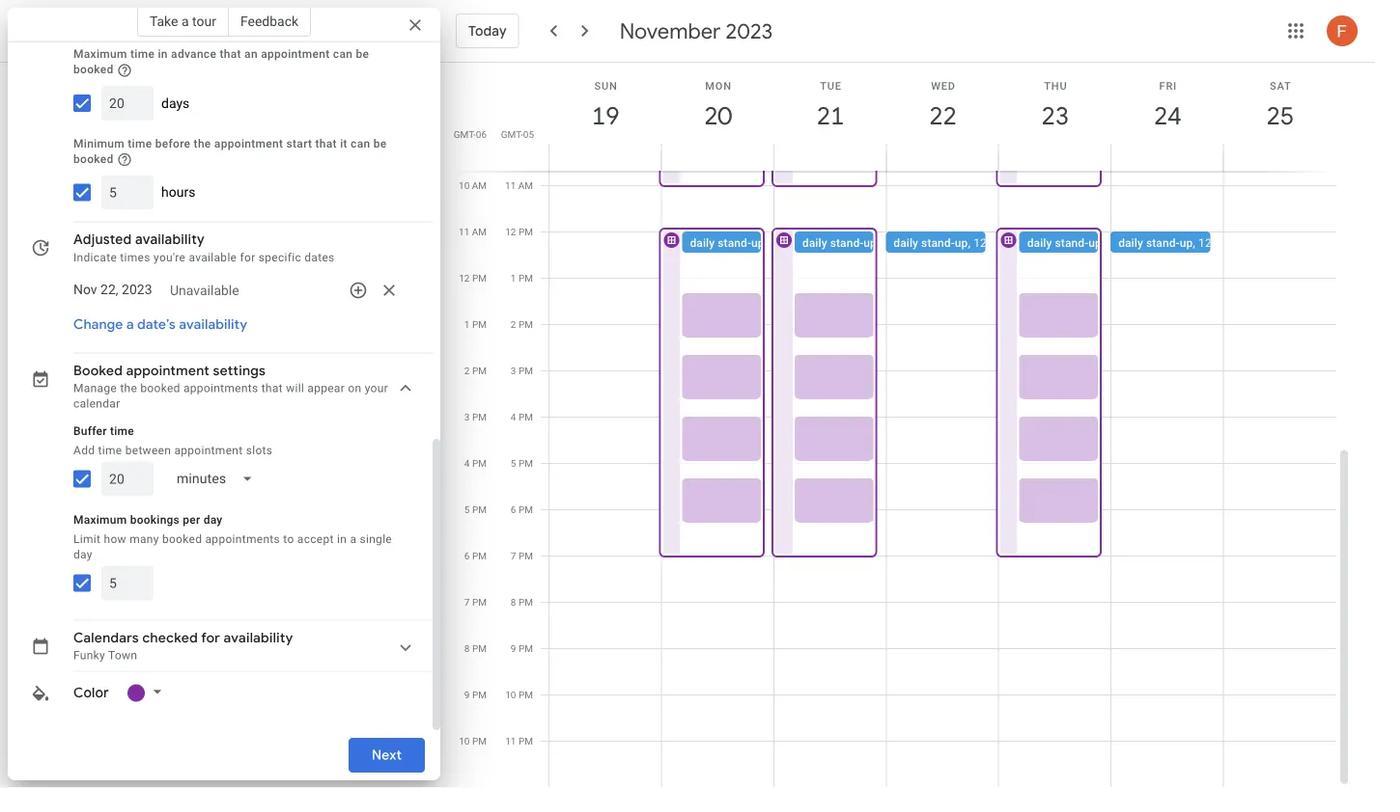 Task type: locate. For each thing, give the bounding box(es) containing it.
the right manage at left
[[120, 383, 137, 396]]

21 column header
[[773, 63, 887, 171]]

9 pm
[[511, 643, 533, 655], [464, 689, 487, 701]]

0 vertical spatial 5 pm
[[511, 458, 533, 469]]

to
[[283, 533, 294, 547]]

1 vertical spatial 11 am
[[459, 226, 487, 238]]

for left specific
[[240, 251, 255, 265]]

1 vertical spatial 9 pm
[[464, 689, 487, 701]]

be
[[356, 48, 369, 61], [373, 137, 387, 151]]

appointment
[[261, 48, 330, 61], [214, 137, 283, 151], [126, 363, 210, 381], [174, 444, 243, 458]]

21
[[815, 100, 843, 132]]

thursday, november 23 element
[[1033, 94, 1078, 138]]

1 vertical spatial 7 pm
[[464, 597, 487, 608]]

1 vertical spatial 12
[[459, 272, 470, 284]]

2 gmt- from the left
[[501, 128, 523, 140]]

2 vertical spatial 10
[[459, 736, 470, 747]]

availability inside button
[[179, 317, 247, 334]]

that left 'will'
[[261, 383, 283, 396]]

0 horizontal spatial 12pm
[[974, 236, 1004, 250]]

many
[[130, 533, 159, 547]]

8 pm
[[511, 597, 533, 608], [464, 643, 487, 655]]

1 vertical spatial 6 pm
[[464, 550, 487, 562]]

thu
[[1044, 80, 1067, 92]]

grid
[[448, 63, 1352, 789]]

1 gmt- from the left
[[454, 128, 476, 140]]

for
[[240, 251, 255, 265], [201, 631, 220, 648]]

2 daily stand-up from the left
[[802, 236, 877, 250]]

4 up from the left
[[1088, 236, 1102, 250]]

a inside maximum bookings per day limit how many booked appointments to accept in a single day
[[350, 533, 357, 547]]

availability for date's
[[179, 317, 247, 334]]

the
[[194, 137, 211, 151], [120, 383, 137, 396]]

1 horizontal spatial daily stand-up , 12pm
[[1118, 236, 1228, 250]]

0 vertical spatial the
[[194, 137, 211, 151]]

1 up from the left
[[751, 236, 764, 250]]

up for second daily stand-up button from the left
[[864, 236, 877, 250]]

1 horizontal spatial day
[[203, 514, 223, 527]]

time for maximum
[[130, 48, 155, 61]]

checked
[[142, 631, 198, 648]]

day right per
[[203, 514, 223, 527]]

3 pm
[[511, 365, 533, 377], [464, 411, 487, 423]]

3 stand- from the left
[[921, 236, 955, 250]]

1 vertical spatial can
[[351, 137, 370, 151]]

0 vertical spatial that
[[220, 48, 241, 61]]

24 column header
[[1111, 63, 1224, 171]]

am
[[472, 180, 487, 191], [518, 180, 533, 191], [472, 226, 487, 238]]

a left the tour
[[181, 13, 189, 29]]

advance
[[171, 48, 216, 61]]

the inside minimum time before the appointment start that it can be booked
[[194, 137, 211, 151]]

pm
[[518, 226, 533, 238], [472, 272, 487, 284], [518, 272, 533, 284], [472, 319, 487, 330], [518, 319, 533, 330], [472, 365, 487, 377], [518, 365, 533, 377], [472, 411, 487, 423], [518, 411, 533, 423], [472, 458, 487, 469], [518, 458, 533, 469], [472, 504, 487, 516], [518, 504, 533, 516], [472, 550, 487, 562], [518, 550, 533, 562], [472, 597, 487, 608], [518, 597, 533, 608], [472, 643, 487, 655], [518, 643, 533, 655], [472, 689, 487, 701], [518, 689, 533, 701], [472, 736, 487, 747], [518, 736, 533, 747]]

maximum up maximum days in advance that an appointment can be booked number field
[[73, 48, 127, 61]]

a
[[181, 13, 189, 29], [126, 317, 134, 334], [350, 533, 357, 547]]

up for third daily stand-up button from the right
[[751, 236, 764, 250]]

1 horizontal spatial 9
[[511, 643, 516, 655]]

0 vertical spatial maximum
[[73, 48, 127, 61]]

1 vertical spatial 1
[[464, 319, 470, 330]]

booked
[[73, 363, 123, 381]]

10 pm left 11 pm
[[459, 736, 487, 747]]

1 horizontal spatial 1
[[511, 272, 516, 284]]

0 horizontal spatial daily stand-up
[[690, 236, 764, 250]]

sat
[[1270, 80, 1291, 92]]

gmt- up the 10 am
[[454, 128, 476, 140]]

1 horizontal spatial 12
[[505, 226, 516, 238]]

in right accept
[[337, 533, 347, 547]]

11 am down the 10 am
[[459, 226, 487, 238]]

booked down minimum
[[73, 153, 114, 166]]

availability right checked
[[224, 631, 293, 648]]

between
[[125, 444, 171, 458]]

1 vertical spatial 4
[[464, 458, 470, 469]]

5
[[511, 458, 516, 469], [464, 504, 470, 516]]

minimum
[[73, 137, 125, 151]]

maximum inside maximum time in advance that an appointment can be booked
[[73, 48, 127, 61]]

0 vertical spatial 11 am
[[505, 180, 533, 191]]

booked
[[73, 63, 114, 77], [73, 153, 114, 166], [140, 383, 180, 396], [162, 533, 202, 547]]

that left it
[[315, 137, 337, 151]]

up
[[751, 236, 764, 250], [864, 236, 877, 250], [955, 236, 968, 250], [1088, 236, 1102, 250], [1180, 236, 1193, 250]]

for right checked
[[201, 631, 220, 648]]

1 daily stand-up , 12pm from the left
[[893, 236, 1004, 250]]

,
[[968, 236, 971, 250], [1193, 236, 1195, 250]]

next button
[[348, 733, 425, 779]]

time inside minimum time before the appointment start that it can be booked
[[128, 137, 152, 151]]

appointment left slots
[[174, 444, 243, 458]]

am down 06
[[472, 180, 487, 191]]

1 stand- from the left
[[718, 236, 751, 250]]

1 vertical spatial 5 pm
[[464, 504, 487, 516]]

1
[[511, 272, 516, 284], [464, 319, 470, 330]]

maximum for maximum time in advance that an appointment can be booked
[[73, 48, 127, 61]]

1 horizontal spatial 12pm
[[1198, 236, 1228, 250]]

maximum inside maximum bookings per day limit how many booked appointments to accept in a single day
[[73, 514, 127, 527]]

date's
[[137, 317, 176, 334]]

booked inside minimum time before the appointment start that it can be booked
[[73, 153, 114, 166]]

0 vertical spatial 9
[[511, 643, 516, 655]]

0 horizontal spatial 5 pm
[[464, 504, 487, 516]]

6
[[511, 504, 516, 516], [464, 550, 470, 562]]

0 horizontal spatial 2
[[464, 365, 470, 377]]

appointments inside maximum bookings per day limit how many booked appointments to accept in a single day
[[205, 533, 280, 547]]

can right it
[[351, 137, 370, 151]]

1 vertical spatial availability
[[179, 317, 247, 334]]

1 maximum from the top
[[73, 48, 127, 61]]

10 up 11 pm
[[505, 689, 516, 701]]

1 horizontal spatial 7
[[511, 550, 516, 562]]

1 horizontal spatial 12 pm
[[505, 226, 533, 238]]

05
[[523, 128, 534, 140]]

a left date's
[[126, 317, 134, 334]]

1 horizontal spatial 3
[[511, 365, 516, 377]]

1 vertical spatial 6
[[464, 550, 470, 562]]

5 pm
[[511, 458, 533, 469], [464, 504, 487, 516]]

for inside calendars checked for availability funky town
[[201, 631, 220, 648]]

availability
[[135, 232, 205, 249], [179, 317, 247, 334], [224, 631, 293, 648]]

2 up from the left
[[864, 236, 877, 250]]

appointment inside minimum time before the appointment start that it can be booked
[[214, 137, 283, 151]]

20 column header
[[661, 63, 774, 171]]

1 vertical spatial 1 pm
[[464, 319, 487, 330]]

1 vertical spatial be
[[373, 137, 387, 151]]

1 horizontal spatial in
[[337, 533, 347, 547]]

12pm
[[974, 236, 1004, 250], [1198, 236, 1228, 250]]

Buffer time number field
[[109, 463, 146, 497]]

appointment left start
[[214, 137, 283, 151]]

gmt- right 06
[[501, 128, 523, 140]]

appointments
[[183, 383, 258, 396], [205, 533, 280, 547]]

4 pm
[[511, 411, 533, 423], [464, 458, 487, 469]]

daily stand-up , 12pm
[[893, 236, 1004, 250], [1118, 236, 1228, 250]]

november
[[620, 17, 721, 44]]

1 horizontal spatial 7 pm
[[511, 550, 533, 562]]

2
[[511, 319, 516, 330], [464, 365, 470, 377]]

0 vertical spatial 2
[[511, 319, 516, 330]]

10
[[459, 180, 470, 191], [505, 689, 516, 701], [459, 736, 470, 747]]

time right buffer at the bottom
[[110, 425, 134, 439]]

1 vertical spatial 10 pm
[[459, 736, 487, 747]]

that inside booked appointment settings manage the booked appointments that will appear on your calendar
[[261, 383, 283, 396]]

in left advance
[[158, 48, 168, 61]]

a inside button
[[181, 13, 189, 29]]

1 horizontal spatial 6
[[511, 504, 516, 516]]

daily stand-up
[[690, 236, 764, 250], [802, 236, 877, 250], [1027, 236, 1102, 250]]

2 horizontal spatial daily stand-up
[[1027, 236, 1102, 250]]

0 vertical spatial 3
[[511, 365, 516, 377]]

a left single
[[350, 533, 357, 547]]

0 horizontal spatial gmt-
[[454, 128, 476, 140]]

0 vertical spatial 4 pm
[[511, 411, 533, 423]]

0 horizontal spatial 7
[[464, 597, 470, 608]]

a inside button
[[126, 317, 134, 334]]

maximum up 'limit'
[[73, 514, 127, 527]]

0 vertical spatial 4
[[511, 411, 516, 423]]

booked down per
[[162, 533, 202, 547]]

availability up you're
[[135, 232, 205, 249]]

0 vertical spatial can
[[333, 48, 353, 61]]

appear
[[307, 383, 345, 396]]

0 vertical spatial a
[[181, 13, 189, 29]]

1 pm
[[511, 272, 533, 284], [464, 319, 487, 330]]

1 vertical spatial maximum
[[73, 514, 127, 527]]

6 pm
[[511, 504, 533, 516], [464, 550, 487, 562]]

2 maximum from the top
[[73, 514, 127, 527]]

8
[[511, 597, 516, 608], [464, 643, 470, 655]]

1 vertical spatial 3 pm
[[464, 411, 487, 423]]

0 vertical spatial 8 pm
[[511, 597, 533, 608]]

0 vertical spatial 8
[[511, 597, 516, 608]]

daily
[[690, 236, 715, 250], [802, 236, 827, 250], [893, 236, 918, 250], [1027, 236, 1052, 250], [1118, 236, 1143, 250]]

2 horizontal spatial a
[[350, 533, 357, 547]]

wednesday, november 22 element
[[921, 94, 965, 138]]

availability inside adjusted availability indicate times you're available for specific dates
[[135, 232, 205, 249]]

0 horizontal spatial 7 pm
[[464, 597, 487, 608]]

0 horizontal spatial 2 pm
[[464, 365, 487, 377]]

10 pm up 11 pm
[[505, 689, 533, 701]]

gmt-
[[454, 128, 476, 140], [501, 128, 523, 140]]

that left an
[[220, 48, 241, 61]]

0 vertical spatial 10 pm
[[505, 689, 533, 701]]

that inside maximum time in advance that an appointment can be booked
[[220, 48, 241, 61]]

settings
[[213, 363, 266, 381]]

0 horizontal spatial 4 pm
[[464, 458, 487, 469]]

can
[[333, 48, 353, 61], [351, 137, 370, 151]]

1 vertical spatial for
[[201, 631, 220, 648]]

manage
[[73, 383, 117, 396]]

day down 'limit'
[[73, 549, 92, 562]]

1 horizontal spatial 8 pm
[[511, 597, 533, 608]]

be inside maximum time in advance that an appointment can be booked
[[356, 48, 369, 61]]

1 horizontal spatial that
[[261, 383, 283, 396]]

can inside minimum time before the appointment start that it can be booked
[[351, 137, 370, 151]]

1 vertical spatial 7
[[464, 597, 470, 608]]

3 daily stand-up from the left
[[1027, 236, 1102, 250]]

appointments down settings
[[183, 383, 258, 396]]

1 horizontal spatial be
[[373, 137, 387, 151]]

booked up buffer time add time between appointment slots at the left
[[140, 383, 180, 396]]

Minimum amount of hours before the start of the appointment that it can be booked number field
[[109, 176, 146, 211]]

booked inside maximum bookings per day limit how many booked appointments to accept in a single day
[[162, 533, 202, 547]]

sunday, november 19 element
[[583, 94, 628, 138]]

10 left 11 pm
[[459, 736, 470, 747]]

friday, november 24 element
[[1146, 94, 1190, 138]]

None field
[[161, 463, 269, 497]]

0 horizontal spatial day
[[73, 549, 92, 562]]

19 column header
[[548, 63, 662, 171]]

maximum
[[73, 48, 127, 61], [73, 514, 127, 527]]

limit
[[73, 533, 101, 547]]

time left before
[[128, 137, 152, 151]]

color
[[73, 686, 109, 703]]

5 daily from the left
[[1118, 236, 1143, 250]]

can up it
[[333, 48, 353, 61]]

1 vertical spatial 3
[[464, 411, 470, 423]]

booked inside booked appointment settings manage the booked appointments that will appear on your calendar
[[140, 383, 180, 396]]

daily stand-up button
[[682, 232, 800, 253], [795, 232, 912, 253], [1019, 232, 1137, 253]]

mon 20
[[703, 80, 732, 132]]

0 vertical spatial 2 pm
[[511, 319, 533, 330]]

gmt-05
[[501, 128, 534, 140]]

availability down the unavailable
[[179, 317, 247, 334]]

0 vertical spatial 9 pm
[[511, 643, 533, 655]]

time
[[130, 48, 155, 61], [128, 137, 152, 151], [110, 425, 134, 439], [98, 444, 122, 458]]

4
[[511, 411, 516, 423], [464, 458, 470, 469]]

1 vertical spatial appointments
[[205, 533, 280, 547]]

1 horizontal spatial 10 pm
[[505, 689, 533, 701]]

11 am
[[505, 180, 533, 191], [459, 226, 487, 238]]

booked up maximum days in advance that an appointment can be booked number field
[[73, 63, 114, 77]]

time inside maximum time in advance that an appointment can be booked
[[130, 48, 155, 61]]

change a date's availability
[[73, 317, 247, 334]]

calendar
[[73, 398, 120, 411]]

be inside minimum time before the appointment start that it can be booked
[[373, 137, 387, 151]]

appointments left to
[[205, 533, 280, 547]]

1 vertical spatial in
[[337, 533, 347, 547]]

1 horizontal spatial 6 pm
[[511, 504, 533, 516]]

3 daily stand-up button from the left
[[1019, 232, 1137, 253]]

will
[[286, 383, 304, 396]]

change a date's availability button
[[66, 308, 255, 343]]

10 down gmt-06
[[459, 180, 470, 191]]

it
[[340, 137, 347, 151]]

0 vertical spatial be
[[356, 48, 369, 61]]

1 vertical spatial 10
[[505, 689, 516, 701]]

1 horizontal spatial 5
[[511, 458, 516, 469]]

0 horizontal spatial be
[[356, 48, 369, 61]]

0 vertical spatial 3 pm
[[511, 365, 533, 377]]

1 horizontal spatial 4 pm
[[511, 411, 533, 423]]

1 horizontal spatial for
[[240, 251, 255, 265]]

in
[[158, 48, 168, 61], [337, 533, 347, 547]]

1 vertical spatial 12 pm
[[459, 272, 487, 284]]

1 horizontal spatial 8
[[511, 597, 516, 608]]

time down the take
[[130, 48, 155, 61]]

0 horizontal spatial 3 pm
[[464, 411, 487, 423]]

22 column header
[[886, 63, 999, 171]]

11 am right the 10 am
[[505, 180, 533, 191]]

2 vertical spatial that
[[261, 383, 283, 396]]

0 horizontal spatial 6
[[464, 550, 470, 562]]

7 pm
[[511, 550, 533, 562], [464, 597, 487, 608]]

tuesday, november 21 element
[[808, 94, 853, 138]]

availability inside calendars checked for availability funky town
[[224, 631, 293, 648]]

time right add
[[98, 444, 122, 458]]

1 vertical spatial 11
[[459, 226, 470, 238]]

appointment down feedback button
[[261, 48, 330, 61]]

today button
[[456, 8, 519, 54]]

appointment down change a date's availability button on the left top of page
[[126, 363, 210, 381]]

the right before
[[194, 137, 211, 151]]



Task type: describe. For each thing, give the bounding box(es) containing it.
tue 21
[[815, 80, 843, 132]]

1 daily stand-up button from the left
[[682, 232, 800, 253]]

0 vertical spatial 5
[[511, 458, 516, 469]]

2 daily stand-up , 12pm from the left
[[1118, 236, 1228, 250]]

buffer time add time between appointment slots
[[73, 425, 273, 458]]

up for 3rd daily stand-up button from the left
[[1088, 236, 1102, 250]]

0 vertical spatial day
[[203, 514, 223, 527]]

1 horizontal spatial 2
[[511, 319, 516, 330]]

monday, november 20 element
[[696, 94, 740, 138]]

calendars
[[73, 631, 139, 648]]

buffer
[[73, 425, 107, 439]]

november 2023
[[620, 17, 773, 44]]

sat 25
[[1265, 80, 1293, 132]]

how
[[104, 533, 126, 547]]

an
[[244, 48, 258, 61]]

1 vertical spatial day
[[73, 549, 92, 562]]

sun 19
[[591, 80, 618, 132]]

town
[[108, 650, 137, 664]]

appointment inside buffer time add time between appointment slots
[[174, 444, 243, 458]]

minimum time before the appointment start that it can be booked
[[73, 137, 387, 166]]

a for take
[[181, 13, 189, 29]]

2 12pm from the left
[[1198, 236, 1228, 250]]

wed
[[931, 80, 956, 92]]

0 vertical spatial 10
[[459, 180, 470, 191]]

dates
[[304, 251, 335, 265]]

feedback
[[240, 13, 298, 29]]

slots
[[246, 444, 273, 458]]

19
[[591, 100, 618, 132]]

2 daily stand-up button from the left
[[795, 232, 912, 253]]

1 vertical spatial 8 pm
[[464, 643, 487, 655]]

0 horizontal spatial 9 pm
[[464, 689, 487, 701]]

2 vertical spatial 11
[[505, 736, 516, 747]]

1 horizontal spatial 9 pm
[[511, 643, 533, 655]]

gmt- for 06
[[454, 128, 476, 140]]

thu 23
[[1040, 80, 1068, 132]]

22
[[928, 100, 955, 132]]

1 horizontal spatial 1 pm
[[511, 272, 533, 284]]

0 vertical spatial 1
[[511, 272, 516, 284]]

0 vertical spatial 11
[[505, 180, 516, 191]]

0 vertical spatial 7
[[511, 550, 516, 562]]

1 vertical spatial 8
[[464, 643, 470, 655]]

fri 24
[[1153, 80, 1180, 132]]

10 am
[[459, 180, 487, 191]]

booked inside maximum time in advance that an appointment can be booked
[[73, 63, 114, 77]]

single
[[360, 533, 392, 547]]

2 , from the left
[[1193, 236, 1195, 250]]

maximum time in advance that an appointment can be booked
[[73, 48, 369, 77]]

booked appointment settings manage the booked appointments that will appear on your calendar
[[73, 363, 388, 411]]

per
[[183, 514, 200, 527]]

take a tour button
[[137, 6, 229, 37]]

tour
[[192, 13, 216, 29]]

23 column header
[[998, 63, 1112, 171]]

the inside booked appointment settings manage the booked appointments that will appear on your calendar
[[120, 383, 137, 396]]

am down the 10 am
[[472, 226, 487, 238]]

days
[[161, 95, 190, 111]]

0 horizontal spatial 12
[[459, 272, 470, 284]]

take
[[150, 13, 178, 29]]

funky
[[73, 650, 105, 664]]

times
[[120, 251, 150, 265]]

indicate
[[73, 251, 117, 265]]

23
[[1040, 100, 1068, 132]]

0 vertical spatial 12 pm
[[505, 226, 533, 238]]

that inside minimum time before the appointment start that it can be booked
[[315, 137, 337, 151]]

24
[[1153, 100, 1180, 132]]

tue
[[820, 80, 842, 92]]

06
[[476, 128, 487, 140]]

time for buffer
[[110, 425, 134, 439]]

calendars checked for availability funky town
[[73, 631, 293, 664]]

availability for for
[[224, 631, 293, 648]]

mon
[[705, 80, 732, 92]]

25
[[1265, 100, 1293, 132]]

gmt- for 05
[[501, 128, 523, 140]]

0 horizontal spatial 5
[[464, 504, 470, 516]]

0 horizontal spatial 4
[[464, 458, 470, 469]]

1 daily from the left
[[690, 236, 715, 250]]

am down 05
[[518, 180, 533, 191]]

specific
[[259, 251, 301, 265]]

hours
[[161, 185, 195, 201]]

fri
[[1159, 80, 1177, 92]]

Maximum bookings per day number field
[[109, 567, 146, 602]]

in inside maximum time in advance that an appointment can be booked
[[158, 48, 168, 61]]

4 daily from the left
[[1027, 236, 1052, 250]]

adjusted
[[73, 232, 132, 249]]

3 daily from the left
[[893, 236, 918, 250]]

5 up from the left
[[1180, 236, 1193, 250]]

0 vertical spatial 6
[[511, 504, 516, 516]]

1 daily stand-up from the left
[[690, 236, 764, 250]]

1 vertical spatial 9
[[464, 689, 470, 701]]

adjusted availability indicate times you're available for specific dates
[[73, 232, 335, 265]]

your
[[365, 383, 388, 396]]

appointments inside booked appointment settings manage the booked appointments that will appear on your calendar
[[183, 383, 258, 396]]

0 horizontal spatial 1
[[464, 319, 470, 330]]

0 horizontal spatial 10 pm
[[459, 736, 487, 747]]

you're
[[154, 251, 186, 265]]

2 stand- from the left
[[830, 236, 864, 250]]

1 12pm from the left
[[974, 236, 1004, 250]]

20
[[703, 100, 731, 132]]

bookings
[[130, 514, 180, 527]]

0 vertical spatial 7 pm
[[511, 550, 533, 562]]

2 daily from the left
[[802, 236, 827, 250]]

next
[[372, 747, 402, 765]]

maximum for maximum bookings per day limit how many booked appointments to accept in a single day
[[73, 514, 127, 527]]

0 horizontal spatial 3
[[464, 411, 470, 423]]

5 stand- from the left
[[1146, 236, 1180, 250]]

today
[[468, 22, 507, 40]]

saturday, november 25 element
[[1258, 94, 1302, 138]]

start
[[286, 137, 312, 151]]

25 column header
[[1223, 63, 1336, 171]]

Date text field
[[73, 279, 153, 302]]

0 vertical spatial 6 pm
[[511, 504, 533, 516]]

accept
[[297, 533, 334, 547]]

1 horizontal spatial 2 pm
[[511, 319, 533, 330]]

can inside maximum time in advance that an appointment can be booked
[[333, 48, 353, 61]]

change
[[73, 317, 123, 334]]

take a tour
[[150, 13, 216, 29]]

a for change
[[126, 317, 134, 334]]

1 , from the left
[[968, 236, 971, 250]]

0 horizontal spatial 6 pm
[[464, 550, 487, 562]]

add
[[73, 444, 95, 458]]

feedback button
[[229, 6, 311, 37]]

in inside maximum bookings per day limit how many booked appointments to accept in a single day
[[337, 533, 347, 547]]

maximum bookings per day limit how many booked appointments to accept in a single day
[[73, 514, 392, 562]]

sun
[[594, 80, 618, 92]]

1 horizontal spatial 5 pm
[[511, 458, 533, 469]]

gmt-06
[[454, 128, 487, 140]]

Maximum days in advance that an appointment can be booked number field
[[109, 86, 146, 121]]

available
[[189, 251, 237, 265]]

before
[[155, 137, 191, 151]]

for inside adjusted availability indicate times you're available for specific dates
[[240, 251, 255, 265]]

time for minimum
[[128, 137, 152, 151]]

3 up from the left
[[955, 236, 968, 250]]

grid containing 19
[[448, 63, 1352, 789]]

11 pm
[[505, 736, 533, 747]]

on
[[348, 383, 362, 396]]

2023
[[726, 17, 773, 44]]

wed 22
[[928, 80, 956, 132]]

appointment inside maximum time in advance that an appointment can be booked
[[261, 48, 330, 61]]

4 stand- from the left
[[1055, 236, 1088, 250]]

appointment inside booked appointment settings manage the booked appointments that will appear on your calendar
[[126, 363, 210, 381]]

1 vertical spatial 4 pm
[[464, 458, 487, 469]]

0 vertical spatial 12
[[505, 226, 516, 238]]

0 horizontal spatial 11 am
[[459, 226, 487, 238]]

unavailable
[[170, 283, 239, 299]]



Task type: vqa. For each thing, say whether or not it's contained in the screenshot.


